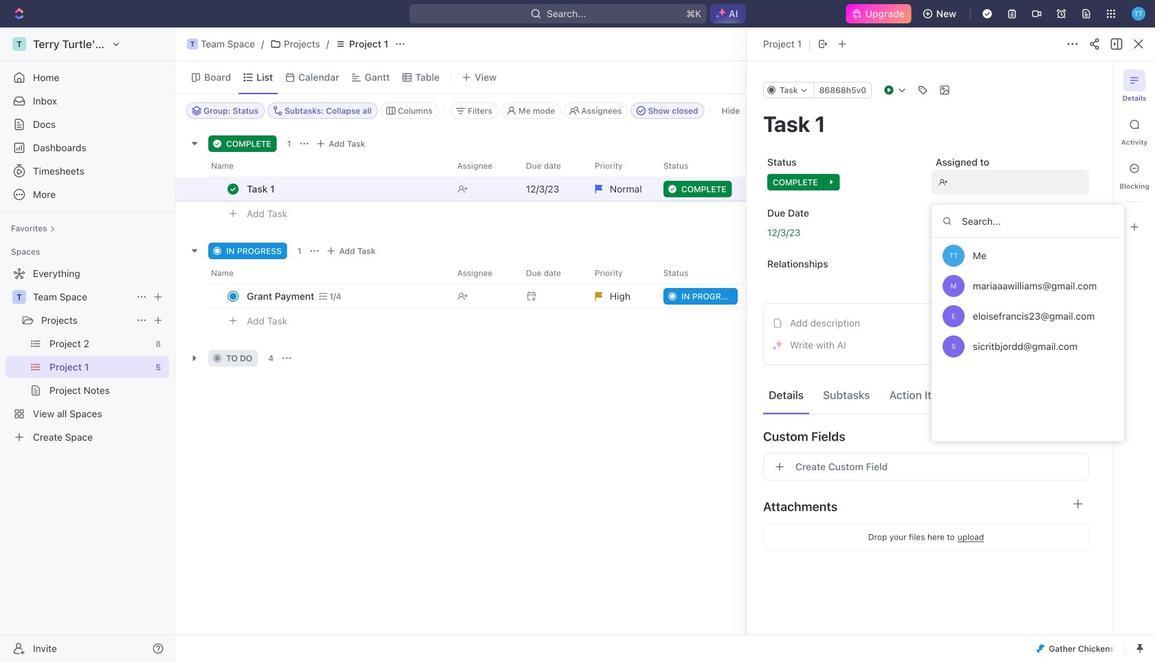 Task type: vqa. For each thing, say whether or not it's contained in the screenshot.
drumstick bite image
yes



Task type: describe. For each thing, give the bounding box(es) containing it.
Search tasks... text field
[[1010, 100, 1147, 121]]

drumstick bite image
[[1037, 645, 1045, 653]]

task sidebar navigation tab list
[[1120, 69, 1150, 238]]

Search... text field
[[932, 205, 1124, 238]]



Task type: locate. For each thing, give the bounding box(es) containing it.
1 vertical spatial team space, , element
[[12, 290, 26, 304]]

team space, , element inside "tree"
[[12, 290, 26, 304]]

0 horizontal spatial team space, , element
[[12, 290, 26, 304]]

tree inside "sidebar" navigation
[[6, 263, 169, 448]]

0 vertical spatial team space, , element
[[187, 39, 198, 50]]

team space, , element
[[187, 39, 198, 50], [12, 290, 26, 304]]

tree
[[6, 263, 169, 448]]

1 horizontal spatial team space, , element
[[187, 39, 198, 50]]

sidebar navigation
[[0, 28, 175, 662]]

Edit task name text field
[[763, 111, 1089, 137]]



